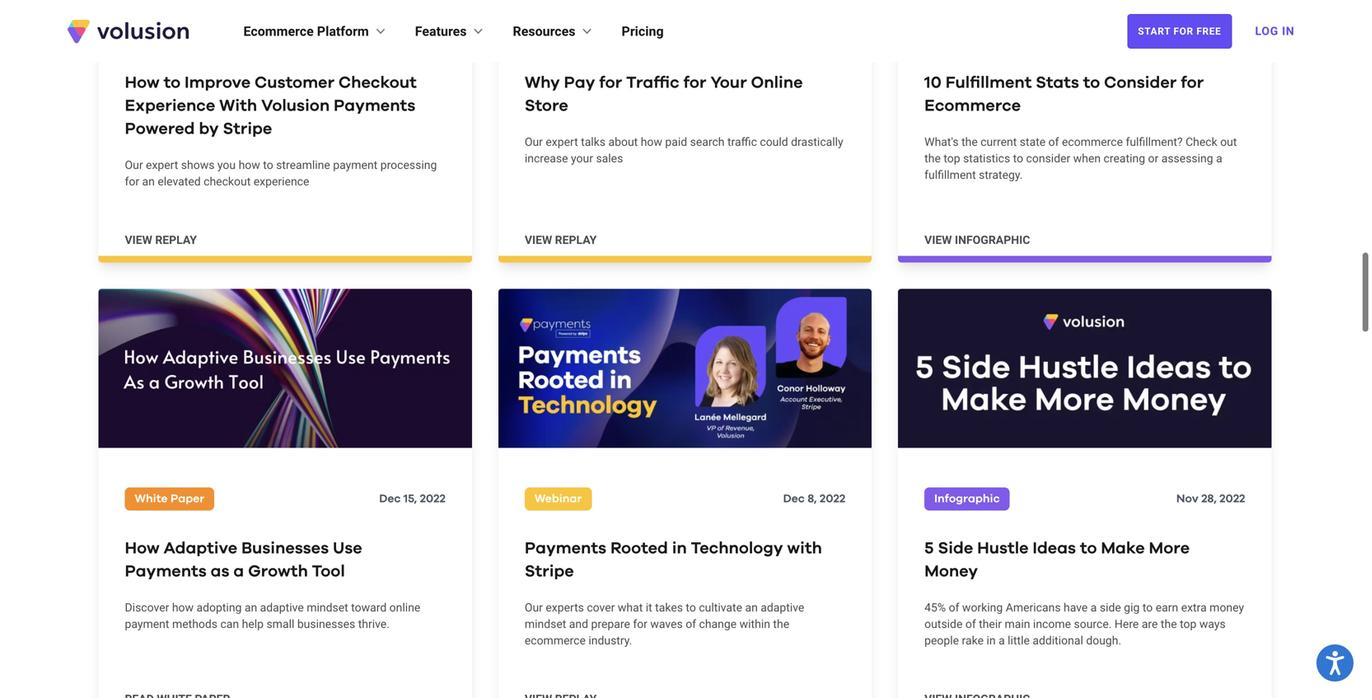 Task type: vqa. For each thing, say whether or not it's contained in the screenshot.
THE ADMIN
no



Task type: describe. For each thing, give the bounding box(es) containing it.
10 fulfillment stats to consider for ecommerce
[[925, 75, 1205, 114]]

dough.
[[1087, 634, 1122, 647]]

waves
[[651, 617, 683, 631]]

payments inside payments rooted in technology with stripe
[[525, 540, 607, 557]]

replay for why pay for traffic for your online store
[[555, 233, 597, 247]]

jan 16, 2023
[[1179, 28, 1246, 39]]

when
[[1074, 152, 1101, 165]]

fulfillment
[[925, 168, 977, 182]]

drastically
[[791, 135, 844, 149]]

2023 for jan 16, 2023
[[1220, 28, 1246, 39]]

start for free link
[[1128, 14, 1233, 49]]

5 side hustle ideas to make more money image
[[899, 289, 1272, 448]]

to inside 10 fulfillment stats to consider for ecommerce
[[1084, 75, 1101, 91]]

log
[[1256, 24, 1279, 38]]

earn
[[1156, 601, 1179, 614]]

our for how to improve customer checkout experience with volusion payments powered by stripe
[[125, 158, 143, 172]]

side
[[938, 540, 974, 557]]

mindset inside discover how adopting an adaptive mindset toward online payment methods can help small businesses thrive.
[[307, 601, 348, 614]]

you
[[218, 158, 236, 172]]

of right 45%
[[949, 601, 960, 614]]

fulfillment
[[946, 75, 1032, 91]]

make
[[1102, 540, 1146, 557]]

ecommerce inside what's the current state of ecommerce fulfillment? check out the top statistics to consider when creating or assessing a fulfillment strategy.
[[1063, 135, 1124, 149]]

what's
[[925, 135, 959, 149]]

an inside discover how adopting an adaptive mindset toward online payment methods can help small businesses thrive.
[[245, 601, 257, 614]]

view replay for why pay for traffic for your online store
[[525, 233, 597, 247]]

an inside our experts cover what it takes to cultivate an adaptive mindset and prepare for waves of change within the ecommerce industry.
[[746, 601, 758, 614]]

growth
[[248, 563, 308, 580]]

a up source. at the right bottom
[[1091, 601, 1098, 614]]

what's the current state of ecommerce fulfillment? check out the top statistics to consider when creating or assessing a fulfillment strategy.
[[925, 135, 1238, 182]]

shows
[[181, 158, 215, 172]]

8,
[[808, 493, 817, 505]]

expert for why pay for traffic for your online store
[[546, 135, 578, 149]]

of up rake
[[966, 617, 977, 631]]

extra
[[1182, 601, 1207, 614]]

streamline
[[276, 158, 330, 172]]

adaptive inside discover how adopting an adaptive mindset toward online payment methods can help small businesses thrive.
[[260, 601, 304, 614]]

fulfillment?
[[1126, 135, 1183, 149]]

28,
[[1202, 493, 1217, 505]]

in inside payments rooted in technology with stripe
[[672, 540, 687, 557]]

traffic
[[728, 135, 757, 149]]

to inside 45% of working americans have a side gig to earn extra money outside of their main income source. here are the top ways people rake in a little additional dough.
[[1143, 601, 1153, 614]]

can
[[220, 617, 239, 631]]

how adaptive businesses use payments as a growth tool image
[[99, 289, 472, 448]]

cover
[[587, 601, 615, 614]]

2022 for 5 side hustle ideas to make more money
[[1220, 493, 1246, 505]]

pay
[[564, 75, 595, 91]]

nov 28, 2022
[[1177, 493, 1246, 505]]

view infographic
[[925, 233, 1031, 247]]

powered
[[125, 121, 195, 137]]

customer
[[255, 75, 335, 91]]

money
[[1210, 601, 1245, 614]]

your
[[711, 75, 747, 91]]

to inside 5 side hustle ideas to make more money
[[1081, 540, 1098, 557]]

traffic
[[627, 75, 680, 91]]

view replay button for how to improve customer checkout experience with volusion payments powered by stripe
[[125, 232, 197, 249]]

ecommerce platform button
[[244, 21, 389, 41]]

webinar for payments
[[535, 493, 582, 505]]

expert for how to improve customer checkout experience with volusion payments powered by stripe
[[146, 158, 178, 172]]

white paper
[[135, 493, 205, 505]]

pricing
[[622, 23, 664, 39]]

people
[[925, 634, 960, 647]]

experts
[[546, 601, 584, 614]]

working
[[963, 601, 1003, 614]]

creating
[[1104, 152, 1146, 165]]

outside
[[925, 617, 963, 631]]

how for traffic
[[641, 135, 663, 149]]

side
[[1100, 601, 1122, 614]]

by
[[199, 121, 219, 137]]

payments rooted in technology with stripe
[[525, 540, 823, 580]]

top inside what's the current state of ecommerce fulfillment? check out the top statistics to consider when creating or assessing a fulfillment strategy.
[[944, 152, 961, 165]]

platform
[[317, 23, 369, 39]]

2022 for how adaptive businesses use payments as a growth tool
[[420, 493, 446, 505]]

consider
[[1105, 75, 1177, 91]]

payment inside discover how adopting an adaptive mindset toward online payment methods can help small businesses thrive.
[[125, 617, 169, 631]]

little
[[1008, 634, 1030, 647]]

experience
[[254, 175, 309, 188]]

our experts cover what it takes to cultivate an adaptive mindset and prepare for waves of change within the ecommerce industry.
[[525, 601, 805, 647]]

our for payments rooted in technology with stripe
[[525, 601, 543, 614]]

takes
[[655, 601, 683, 614]]

infographic
[[955, 233, 1031, 247]]

stats
[[1036, 75, 1080, 91]]

view for why pay for traffic for your online store
[[525, 233, 552, 247]]

how adaptive businesses use payments as a growth tool
[[125, 540, 362, 580]]

gig
[[1125, 601, 1140, 614]]

americans
[[1006, 601, 1061, 614]]

assessing
[[1162, 152, 1214, 165]]

money
[[925, 563, 979, 580]]

ideas
[[1033, 540, 1077, 557]]

the inside 45% of working americans have a side gig to earn extra money outside of their main income source. here are the top ways people rake in a little additional dough.
[[1161, 617, 1178, 631]]

infographic
[[935, 493, 1000, 505]]

webinar for why
[[535, 28, 582, 39]]

income
[[1034, 617, 1072, 631]]

rake
[[962, 634, 984, 647]]

store
[[525, 98, 569, 114]]

start
[[1139, 26, 1171, 37]]

industry.
[[589, 634, 633, 647]]

prepare
[[591, 617, 631, 631]]

nov
[[1177, 493, 1199, 505]]

for inside our experts cover what it takes to cultivate an adaptive mindset and prepare for waves of change within the ecommerce industry.
[[633, 617, 648, 631]]

cultivate
[[699, 601, 743, 614]]

top inside 45% of working americans have a side gig to earn extra money outside of their main income source. here are the top ways people rake in a little additional dough.
[[1181, 617, 1197, 631]]

payment inside the our expert shows you how to streamline payment processing for an elevated checkout experience
[[333, 158, 378, 172]]

how inside discover how adopting an adaptive mindset toward online payment methods can help small businesses thrive.
[[172, 601, 194, 614]]

log in link
[[1246, 13, 1305, 49]]

paper
[[171, 493, 205, 505]]

payments inside how adaptive businesses use payments as a growth tool
[[125, 563, 207, 580]]

discover
[[125, 601, 169, 614]]

view for how to improve customer checkout experience with volusion payments powered by stripe
[[125, 233, 152, 247]]

view replay button for why pay for traffic for your online store
[[525, 232, 597, 249]]



Task type: locate. For each thing, give the bounding box(es) containing it.
check
[[1186, 135, 1218, 149]]

payments up experts
[[525, 540, 607, 557]]

5 side hustle ideas to make more money
[[925, 540, 1190, 580]]

state
[[1020, 135, 1046, 149]]

replay down elevated
[[155, 233, 197, 247]]

thrive.
[[358, 617, 390, 631]]

to inside how to improve customer checkout experience with volusion payments powered by stripe
[[164, 75, 181, 91]]

your
[[571, 152, 594, 165]]

our expert shows you how to streamline payment processing for an elevated checkout experience
[[125, 158, 437, 188]]

rooted
[[611, 540, 668, 557]]

1 horizontal spatial payments
[[334, 98, 416, 114]]

dec for technology
[[784, 493, 805, 505]]

mindset up businesses
[[307, 601, 348, 614]]

source.
[[1075, 617, 1112, 631]]

dec left "8,"
[[784, 493, 805, 505]]

our
[[525, 135, 543, 149], [125, 158, 143, 172], [525, 601, 543, 614]]

to right gig
[[1143, 601, 1153, 614]]

2022 right 28,
[[1220, 493, 1246, 505]]

1 vertical spatial our
[[125, 158, 143, 172]]

view for 10 fulfillment stats to consider for ecommerce
[[925, 233, 953, 247]]

the right within
[[774, 617, 790, 631]]

stripe down with
[[223, 121, 272, 137]]

2 vertical spatial how
[[172, 601, 194, 614]]

for left "your"
[[684, 75, 707, 91]]

0 horizontal spatial dec
[[379, 493, 401, 505]]

top up fulfillment
[[944, 152, 961, 165]]

how left paid
[[641, 135, 663, 149]]

1 horizontal spatial ecommerce
[[925, 98, 1022, 114]]

2023 right 16, at the top right
[[1220, 28, 1246, 39]]

ecommerce up when
[[1063, 135, 1124, 149]]

expert up elevated
[[146, 158, 178, 172]]

mindset inside our experts cover what it takes to cultivate an adaptive mindset and prepare for waves of change within the ecommerce industry.
[[525, 617, 567, 631]]

ecommerce up customer
[[244, 23, 314, 39]]

1 horizontal spatial stripe
[[525, 563, 574, 580]]

0 vertical spatial payments
[[334, 98, 416, 114]]

1 vertical spatial top
[[1181, 617, 1197, 631]]

additional
[[1033, 634, 1084, 647]]

2 horizontal spatial how
[[641, 135, 663, 149]]

our inside our experts cover what it takes to cultivate an adaptive mindset and prepare for waves of change within the ecommerce industry.
[[525, 601, 543, 614]]

0 horizontal spatial payment
[[125, 617, 169, 631]]

statistics
[[964, 152, 1011, 165]]

2023 for mar 9, 2023
[[420, 28, 446, 39]]

stripe inside payments rooted in technology with stripe
[[525, 563, 574, 580]]

for right pay
[[599, 75, 623, 91]]

1 vertical spatial how
[[125, 540, 160, 557]]

view replay
[[125, 233, 197, 247], [525, 233, 597, 247]]

2 replay from the left
[[555, 233, 597, 247]]

0 vertical spatial in
[[672, 540, 687, 557]]

1 vertical spatial payment
[[125, 617, 169, 631]]

1 how from the top
[[125, 75, 160, 91]]

1 view replay button from the left
[[125, 232, 197, 249]]

mindset down experts
[[525, 617, 567, 631]]

here
[[1115, 617, 1140, 631]]

2 view replay button from the left
[[525, 232, 597, 249]]

payment down discover
[[125, 617, 169, 631]]

2023 right the 9,
[[420, 28, 446, 39]]

0 vertical spatial how
[[641, 135, 663, 149]]

2022 right the 15,
[[420, 493, 446, 505]]

2 how from the top
[[125, 540, 160, 557]]

payments down checkout at the left top
[[334, 98, 416, 114]]

the down earn
[[1161, 617, 1178, 631]]

to up the experience
[[164, 75, 181, 91]]

3 view from the left
[[925, 233, 953, 247]]

resources button
[[513, 21, 596, 41]]

0 vertical spatial stripe
[[223, 121, 272, 137]]

2022 right "8,"
[[820, 493, 846, 505]]

16,
[[1203, 28, 1217, 39]]

2 horizontal spatial an
[[746, 601, 758, 614]]

to up experience
[[263, 158, 273, 172]]

to down state
[[1014, 152, 1024, 165]]

log in
[[1256, 24, 1295, 38]]

hustle
[[978, 540, 1029, 557]]

the up statistics
[[962, 135, 978, 149]]

stripe up experts
[[525, 563, 574, 580]]

1 horizontal spatial expert
[[546, 135, 578, 149]]

1 horizontal spatial an
[[245, 601, 257, 614]]

for left elevated
[[125, 175, 139, 188]]

our inside the our expert shows you how to streamline payment processing for an elevated checkout experience
[[125, 158, 143, 172]]

view
[[125, 233, 152, 247], [525, 233, 552, 247], [925, 233, 953, 247]]

0 horizontal spatial 2022
[[420, 493, 446, 505]]

1 horizontal spatial payment
[[333, 158, 378, 172]]

of inside what's the current state of ecommerce fulfillment? check out the top statistics to consider when creating or assessing a fulfillment strategy.
[[1049, 135, 1060, 149]]

dec for use
[[379, 493, 401, 505]]

0 horizontal spatial expert
[[146, 158, 178, 172]]

0 horizontal spatial in
[[672, 540, 687, 557]]

adaptive up small
[[260, 601, 304, 614]]

0 horizontal spatial replay
[[155, 233, 197, 247]]

stripe
[[223, 121, 272, 137], [525, 563, 574, 580]]

0 vertical spatial ecommerce
[[244, 23, 314, 39]]

0 vertical spatial payment
[[333, 158, 378, 172]]

how
[[125, 75, 160, 91], [125, 540, 160, 557]]

how for how adaptive businesses use payments as a growth tool
[[125, 540, 160, 557]]

in
[[1283, 24, 1295, 38]]

payments rooted in technology with stripe image
[[499, 289, 872, 448]]

for
[[1174, 26, 1194, 37]]

online
[[390, 601, 421, 614]]

1 horizontal spatial view replay button
[[525, 232, 597, 249]]

ecommerce inside dropdown button
[[244, 23, 314, 39]]

a left little
[[999, 634, 1005, 647]]

0 horizontal spatial payments
[[125, 563, 207, 580]]

search
[[690, 135, 725, 149]]

2 vertical spatial payments
[[125, 563, 207, 580]]

top down the extra
[[1181, 617, 1197, 631]]

2 adaptive from the left
[[761, 601, 805, 614]]

9,
[[407, 28, 417, 39]]

of up consider
[[1049, 135, 1060, 149]]

processing
[[381, 158, 437, 172]]

1 vertical spatial mindset
[[525, 617, 567, 631]]

how inside how adaptive businesses use payments as a growth tool
[[125, 540, 160, 557]]

replay down your
[[555, 233, 597, 247]]

adaptive inside our experts cover what it takes to cultivate an adaptive mindset and prepare for waves of change within the ecommerce industry.
[[761, 601, 805, 614]]

1 vertical spatial payments
[[525, 540, 607, 557]]

for inside 10 fulfillment stats to consider for ecommerce
[[1181, 75, 1205, 91]]

2 view from the left
[[525, 233, 552, 247]]

how down white
[[125, 540, 160, 557]]

a inside how adaptive businesses use payments as a growth tool
[[234, 563, 244, 580]]

0 vertical spatial ecommerce
[[1063, 135, 1124, 149]]

are
[[1142, 617, 1159, 631]]

1 horizontal spatial mindset
[[525, 617, 567, 631]]

0 vertical spatial expert
[[546, 135, 578, 149]]

1 horizontal spatial adaptive
[[761, 601, 805, 614]]

payments inside how to improve customer checkout experience with volusion payments powered by stripe
[[334, 98, 416, 114]]

1 vertical spatial in
[[987, 634, 996, 647]]

0 horizontal spatial ecommerce
[[244, 23, 314, 39]]

our inside our expert talks about how paid search traffic could drastically increase your sales
[[525, 135, 543, 149]]

in
[[672, 540, 687, 557], [987, 634, 996, 647]]

how up the 'methods'
[[172, 601, 194, 614]]

2023
[[420, 28, 446, 39], [1220, 28, 1246, 39]]

0 horizontal spatial adaptive
[[260, 601, 304, 614]]

start for free
[[1139, 26, 1222, 37]]

how to improve customer checkout experience with volusion payments powered by stripe
[[125, 75, 417, 137]]

to inside our experts cover what it takes to cultivate an adaptive mindset and prepare for waves of change within the ecommerce industry.
[[686, 601, 696, 614]]

technology
[[691, 540, 784, 557]]

0 vertical spatial how
[[125, 75, 160, 91]]

how for customer
[[239, 158, 260, 172]]

0 vertical spatial top
[[944, 152, 961, 165]]

their
[[979, 617, 1002, 631]]

payment
[[333, 158, 378, 172], [125, 617, 169, 631]]

how for how to improve customer checkout experience with volusion payments powered by stripe
[[125, 75, 160, 91]]

adaptive
[[164, 540, 238, 557]]

our down powered
[[125, 158, 143, 172]]

0 horizontal spatial ecommerce
[[525, 634, 586, 647]]

1 2022 from the left
[[420, 493, 446, 505]]

view infographic button
[[925, 232, 1031, 249]]

expert up increase
[[546, 135, 578, 149]]

small
[[267, 617, 295, 631]]

for inside the our expert shows you how to streamline payment processing for an elevated checkout experience
[[125, 175, 139, 188]]

dec left the 15,
[[379, 493, 401, 505]]

in right rooted
[[672, 540, 687, 557]]

toward
[[351, 601, 387, 614]]

how inside our expert talks about how paid search traffic could drastically increase your sales
[[641, 135, 663, 149]]

white
[[135, 493, 168, 505]]

jan
[[1179, 28, 1200, 39]]

dec 8, 2022
[[784, 493, 846, 505]]

0 horizontal spatial mindset
[[307, 601, 348, 614]]

and
[[569, 617, 589, 631]]

expert inside our expert talks about how paid search traffic could drastically increase your sales
[[546, 135, 578, 149]]

1 horizontal spatial ecommerce
[[1063, 135, 1124, 149]]

with
[[788, 540, 823, 557]]

3 2022 from the left
[[1220, 493, 1246, 505]]

2 view replay from the left
[[525, 233, 597, 247]]

2 2022 from the left
[[820, 493, 846, 505]]

adaptive up within
[[761, 601, 805, 614]]

ecommerce inside 10 fulfillment stats to consider for ecommerce
[[925, 98, 1022, 114]]

replay for how to improve customer checkout experience with volusion payments powered by stripe
[[155, 233, 197, 247]]

0 horizontal spatial how
[[172, 601, 194, 614]]

our expert talks about how paid search traffic could drastically increase your sales
[[525, 135, 844, 165]]

1 vertical spatial ecommerce
[[925, 98, 1022, 114]]

volusion
[[261, 98, 330, 114]]

with
[[219, 98, 257, 114]]

expert inside the our expert shows you how to streamline payment processing for an elevated checkout experience
[[146, 158, 178, 172]]

0 vertical spatial mindset
[[307, 601, 348, 614]]

dec 15, 2022
[[379, 493, 446, 505]]

payment right streamline
[[333, 158, 378, 172]]

1 horizontal spatial 2022
[[820, 493, 846, 505]]

2 horizontal spatial 2022
[[1220, 493, 1246, 505]]

stripe inside how to improve customer checkout experience with volusion payments powered by stripe
[[223, 121, 272, 137]]

what
[[618, 601, 643, 614]]

more
[[1150, 540, 1190, 557]]

for down it
[[633, 617, 648, 631]]

in inside 45% of working americans have a side gig to earn extra money outside of their main income source. here are the top ways people rake in a little additional dough.
[[987, 634, 996, 647]]

to right ideas
[[1081, 540, 1098, 557]]

10
[[925, 75, 942, 91]]

how up the experience
[[125, 75, 160, 91]]

0 horizontal spatial view replay
[[125, 233, 197, 247]]

in down their
[[987, 634, 996, 647]]

0 horizontal spatial an
[[142, 175, 155, 188]]

to inside what's the current state of ecommerce fulfillment? check out the top statistics to consider when creating or assessing a fulfillment strategy.
[[1014, 152, 1024, 165]]

2 horizontal spatial view
[[925, 233, 953, 247]]

experience
[[125, 98, 215, 114]]

ecommerce inside our experts cover what it takes to cultivate an adaptive mindset and prepare for waves of change within the ecommerce industry.
[[525, 634, 586, 647]]

to inside the our expert shows you how to streamline payment processing for an elevated checkout experience
[[263, 158, 273, 172]]

paid
[[666, 135, 688, 149]]

ecommerce down fulfillment
[[925, 98, 1022, 114]]

an left elevated
[[142, 175, 155, 188]]

1 view from the left
[[125, 233, 152, 247]]

an inside the our expert shows you how to streamline payment processing for an elevated checkout experience
[[142, 175, 155, 188]]

0 horizontal spatial top
[[944, 152, 961, 165]]

open accessibe: accessibility options, statement and help image
[[1327, 651, 1345, 675]]

our left experts
[[525, 601, 543, 614]]

consider
[[1027, 152, 1071, 165]]

mindset
[[307, 601, 348, 614], [525, 617, 567, 631]]

2 horizontal spatial payments
[[525, 540, 607, 557]]

to right the stats
[[1084, 75, 1101, 91]]

our for why pay for traffic for your online store
[[525, 135, 543, 149]]

1 vertical spatial stripe
[[525, 563, 574, 580]]

the
[[962, 135, 978, 149], [925, 152, 941, 165], [774, 617, 790, 631], [1161, 617, 1178, 631]]

sales
[[596, 152, 623, 165]]

businesses
[[297, 617, 355, 631]]

1 adaptive from the left
[[260, 601, 304, 614]]

use
[[333, 540, 362, 557]]

resources
[[513, 23, 576, 39]]

an up within
[[746, 601, 758, 614]]

1 vertical spatial how
[[239, 158, 260, 172]]

1 horizontal spatial replay
[[555, 233, 597, 247]]

to right takes
[[686, 601, 696, 614]]

1 horizontal spatial 2023
[[1220, 28, 1246, 39]]

a inside what's the current state of ecommerce fulfillment? check out the top statistics to consider when creating or assessing a fulfillment strategy.
[[1217, 152, 1223, 165]]

a right as
[[234, 563, 244, 580]]

0 horizontal spatial stripe
[[223, 121, 272, 137]]

1 dec from the left
[[379, 493, 401, 505]]

1 horizontal spatial in
[[987, 634, 996, 647]]

1 2023 from the left
[[420, 28, 446, 39]]

webinar for how
[[135, 28, 182, 39]]

ecommerce down and at the left of the page
[[525, 634, 586, 647]]

1 horizontal spatial dec
[[784, 493, 805, 505]]

2 dec from the left
[[784, 493, 805, 505]]

2022 for payments rooted in technology with stripe
[[820, 493, 846, 505]]

0 horizontal spatial 2023
[[420, 28, 446, 39]]

discover how adopting an adaptive mindset toward online payment methods can help small businesses thrive.
[[125, 601, 421, 631]]

view replay for how to improve customer checkout experience with volusion payments powered by stripe
[[125, 233, 197, 247]]

checkout
[[339, 75, 417, 91]]

within
[[740, 617, 771, 631]]

1 horizontal spatial how
[[239, 158, 260, 172]]

current
[[981, 135, 1018, 149]]

of right the waves
[[686, 617, 697, 631]]

could
[[760, 135, 789, 149]]

1 vertical spatial ecommerce
[[525, 634, 586, 647]]

about
[[609, 135, 638, 149]]

0 vertical spatial our
[[525, 135, 543, 149]]

1 vertical spatial expert
[[146, 158, 178, 172]]

0 horizontal spatial view
[[125, 233, 152, 247]]

a down the out
[[1217, 152, 1223, 165]]

how inside the our expert shows you how to streamline payment processing for an elevated checkout experience
[[239, 158, 260, 172]]

1 horizontal spatial view replay
[[525, 233, 597, 247]]

help
[[242, 617, 264, 631]]

view inside button
[[925, 233, 953, 247]]

2 vertical spatial our
[[525, 601, 543, 614]]

the inside our experts cover what it takes to cultivate an adaptive mindset and prepare for waves of change within the ecommerce industry.
[[774, 617, 790, 631]]

2 2023 from the left
[[1220, 28, 1246, 39]]

payments
[[334, 98, 416, 114], [525, 540, 607, 557], [125, 563, 207, 580]]

have
[[1064, 601, 1088, 614]]

0 horizontal spatial view replay button
[[125, 232, 197, 249]]

an up help
[[245, 601, 257, 614]]

5
[[925, 540, 934, 557]]

1 view replay from the left
[[125, 233, 197, 247]]

2022
[[420, 493, 446, 505], [820, 493, 846, 505], [1220, 493, 1246, 505]]

how inside how to improve customer checkout experience with volusion payments powered by stripe
[[125, 75, 160, 91]]

1 replay from the left
[[155, 233, 197, 247]]

payments up discover
[[125, 563, 207, 580]]

ecommerce platform
[[244, 23, 369, 39]]

the down what's
[[925, 152, 941, 165]]

for down jan
[[1181, 75, 1205, 91]]

1 horizontal spatial top
[[1181, 617, 1197, 631]]

ways
[[1200, 617, 1226, 631]]

how right you
[[239, 158, 260, 172]]

our up increase
[[525, 135, 543, 149]]

45% of working americans have a side gig to earn extra money outside of their main income source. here are the top ways people rake in a little additional dough.
[[925, 601, 1245, 647]]

1 horizontal spatial view
[[525, 233, 552, 247]]

of inside our experts cover what it takes to cultivate an adaptive mindset and prepare for waves of change within the ecommerce industry.
[[686, 617, 697, 631]]

why pay for traffic for your online store
[[525, 75, 803, 114]]



